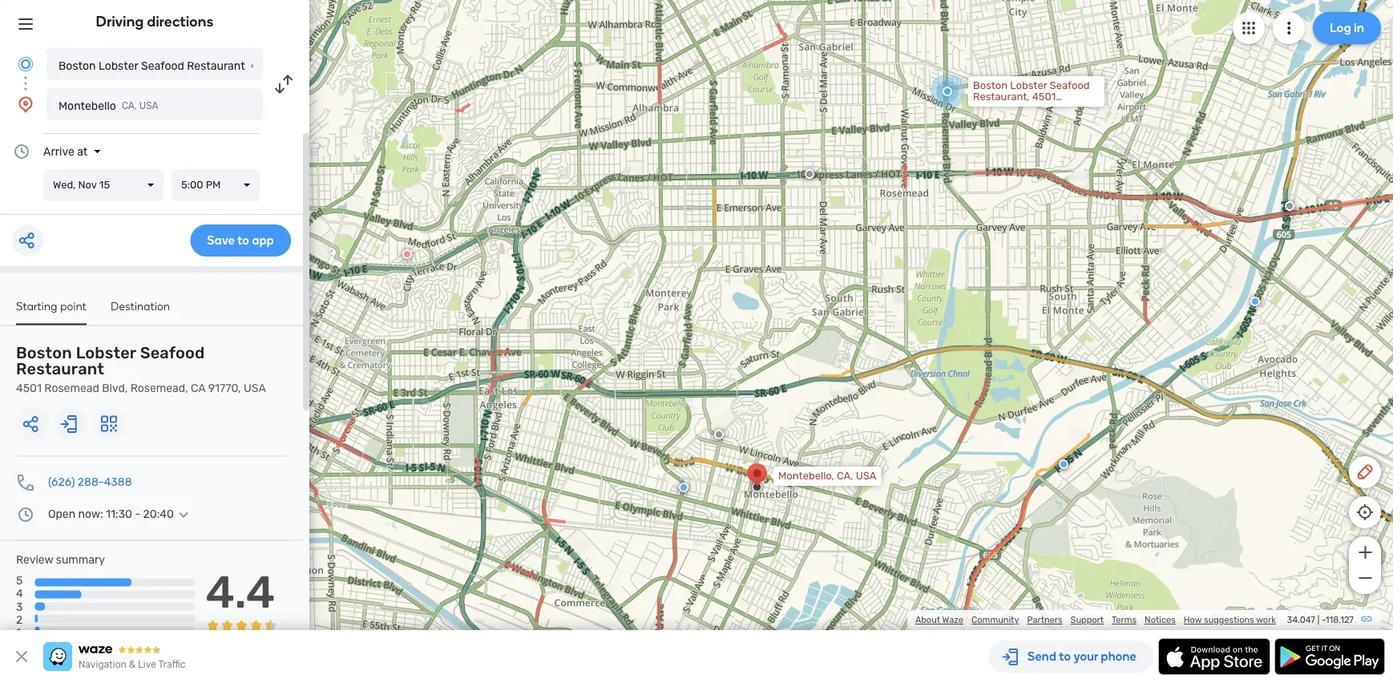 Task type: vqa. For each thing, say whether or not it's contained in the screenshot.
Image 4 of Chinatown, SF
no



Task type: locate. For each thing, give the bounding box(es) containing it.
2 horizontal spatial usa
[[856, 470, 877, 482]]

(626)
[[48, 476, 75, 489]]

5:00 pm list box
[[172, 169, 260, 201]]

point
[[60, 299, 87, 313]]

1 vertical spatial restaurant
[[16, 360, 104, 379]]

lobster inside boston lobster seafood restaurant 4501 rosemead blvd, rosemead, ca 91770, usa
[[76, 344, 136, 362]]

1 vertical spatial usa
[[244, 382, 266, 395]]

boston up montebello
[[59, 59, 96, 72]]

driving
[[96, 13, 144, 30]]

0 vertical spatial accident image
[[805, 169, 815, 179]]

boston inside boston lobster seafood restaurant 4501 rosemead blvd, rosemead, ca 91770, usa
[[16, 344, 72, 362]]

restaurant up rosemead
[[16, 360, 104, 379]]

seafood inside boston lobster seafood restaurant 4501 rosemead blvd, rosemead, ca 91770, usa
[[140, 344, 205, 362]]

restaurant down directions at top
[[187, 59, 245, 72]]

2 vertical spatial usa
[[856, 470, 877, 482]]

5
[[16, 574, 23, 588]]

open now: 11:30 - 20:40
[[48, 508, 174, 521]]

- right 11:30 at the left of page
[[135, 508, 141, 521]]

now:
[[78, 508, 103, 521]]

boston lobster seafood restaurant
[[59, 59, 245, 72]]

clock image
[[12, 142, 31, 161]]

0 vertical spatial -
[[135, 508, 141, 521]]

0 vertical spatial usa
[[139, 100, 158, 111]]

live
[[138, 659, 156, 670]]

0 horizontal spatial restaurant
[[16, 360, 104, 379]]

4388
[[104, 476, 132, 489]]

usa inside boston lobster seafood restaurant 4501 rosemead blvd, rosemead, ca 91770, usa
[[244, 382, 266, 395]]

restaurant inside boston lobster seafood restaurant 'button'
[[187, 59, 245, 72]]

how
[[1184, 615, 1202, 626]]

rosemead,
[[130, 382, 188, 395]]

seafood
[[141, 59, 184, 72], [140, 344, 205, 362]]

1 vertical spatial seafood
[[140, 344, 205, 362]]

usa right montebello,
[[856, 470, 877, 482]]

community
[[972, 615, 1020, 626]]

|
[[1318, 615, 1320, 626]]

1 horizontal spatial accident image
[[805, 169, 815, 179]]

91770,
[[208, 382, 241, 395]]

seafood for boston lobster seafood restaurant
[[141, 59, 184, 72]]

accident image
[[805, 169, 815, 179], [715, 430, 724, 439]]

seafood inside 'button'
[[141, 59, 184, 72]]

0 horizontal spatial ca,
[[122, 100, 137, 111]]

0 vertical spatial ca,
[[122, 100, 137, 111]]

lobster
[[99, 59, 138, 72], [76, 344, 136, 362]]

ca, for montebello,
[[837, 470, 854, 482]]

summary
[[56, 553, 105, 567]]

-
[[135, 508, 141, 521], [1322, 615, 1326, 626]]

0 vertical spatial seafood
[[141, 59, 184, 72]]

about waze community partners support terms notices how suggestions work
[[916, 615, 1277, 626]]

rosemead
[[44, 382, 99, 395]]

3
[[16, 600, 23, 613]]

20:40
[[143, 508, 174, 521]]

ca,
[[122, 100, 137, 111], [837, 470, 854, 482]]

usa
[[139, 100, 158, 111], [244, 382, 266, 395], [856, 470, 877, 482]]

0 vertical spatial boston
[[59, 59, 96, 72]]

1 vertical spatial -
[[1322, 615, 1326, 626]]

usa inside montebello ca, usa
[[139, 100, 158, 111]]

waze
[[943, 615, 964, 626]]

0 horizontal spatial usa
[[139, 100, 158, 111]]

1 horizontal spatial restaurant
[[187, 59, 245, 72]]

ca, inside montebello ca, usa
[[122, 100, 137, 111]]

starting point
[[16, 299, 87, 313]]

lobster up montebello ca, usa
[[99, 59, 138, 72]]

lobster up blvd,
[[76, 344, 136, 362]]

boston inside 'button'
[[59, 59, 96, 72]]

1 vertical spatial lobster
[[76, 344, 136, 362]]

118.127
[[1326, 615, 1355, 626]]

1 horizontal spatial ca,
[[837, 470, 854, 482]]

boston for boston lobster seafood restaurant
[[59, 59, 96, 72]]

notices link
[[1145, 615, 1176, 626]]

- right |
[[1322, 615, 1326, 626]]

0 vertical spatial police image
[[1251, 297, 1261, 306]]

restaurant inside boston lobster seafood restaurant 4501 rosemead blvd, rosemead, ca 91770, usa
[[16, 360, 104, 379]]

usa right 91770,
[[244, 382, 266, 395]]

34.047 | -118.127
[[1288, 615, 1355, 626]]

partners link
[[1028, 615, 1063, 626]]

link image
[[1361, 613, 1374, 626]]

terms link
[[1112, 615, 1137, 626]]

0 horizontal spatial accident image
[[715, 430, 724, 439]]

at
[[77, 145, 88, 158]]

seafood down the driving directions
[[141, 59, 184, 72]]

restaurant
[[187, 59, 245, 72], [16, 360, 104, 379]]

lobster inside 'button'
[[99, 59, 138, 72]]

starting point button
[[16, 299, 87, 325]]

1 vertical spatial ca,
[[837, 470, 854, 482]]

traffic
[[158, 659, 186, 670]]

lobster for boston lobster seafood restaurant
[[99, 59, 138, 72]]

navigation & live traffic
[[79, 659, 186, 670]]

ca, right montebello,
[[837, 470, 854, 482]]

x image
[[12, 647, 31, 666]]

1 vertical spatial accident image
[[715, 430, 724, 439]]

blvd,
[[102, 382, 128, 395]]

current location image
[[16, 55, 35, 74]]

1 horizontal spatial usa
[[244, 382, 266, 395]]

police image
[[1251, 297, 1261, 306], [679, 483, 689, 492]]

boston up 4501
[[16, 344, 72, 362]]

5 4 3 2 1
[[16, 574, 23, 639]]

boston lobster seafood restaurant button
[[47, 48, 263, 80]]

(626) 288-4388
[[48, 476, 132, 489]]

usa down boston lobster seafood restaurant
[[139, 100, 158, 111]]

1 vertical spatial police image
[[679, 483, 689, 492]]

4.4
[[206, 565, 275, 619]]

boston
[[59, 59, 96, 72], [16, 344, 72, 362]]

chevron down image
[[174, 508, 193, 521]]

zoom out image
[[1356, 569, 1376, 588]]

seafood up rosemead,
[[140, 344, 205, 362]]

1 vertical spatial boston
[[16, 344, 72, 362]]

0 vertical spatial restaurant
[[187, 59, 245, 72]]

support link
[[1071, 615, 1104, 626]]

clock image
[[16, 505, 35, 524]]

seafood for boston lobster seafood restaurant 4501 rosemead blvd, rosemead, ca 91770, usa
[[140, 344, 205, 362]]

boston lobster seafood restaurant 4501 rosemead blvd, rosemead, ca 91770, usa
[[16, 344, 266, 395]]

4501
[[16, 382, 42, 395]]

1 horizontal spatial police image
[[1251, 297, 1261, 306]]

support
[[1071, 615, 1104, 626]]

ca, right montebello
[[122, 100, 137, 111]]

ca
[[191, 382, 206, 395]]

0 vertical spatial lobster
[[99, 59, 138, 72]]



Task type: describe. For each thing, give the bounding box(es) containing it.
partners
[[1028, 615, 1063, 626]]

review
[[16, 553, 53, 567]]

about waze link
[[916, 615, 964, 626]]

zoom in image
[[1356, 543, 1376, 562]]

wed, nov 15
[[53, 179, 110, 191]]

open
[[48, 508, 76, 521]]

1 horizontal spatial -
[[1322, 615, 1326, 626]]

work
[[1257, 615, 1277, 626]]

call image
[[16, 473, 35, 492]]

suggestions
[[1205, 615, 1255, 626]]

arrive at
[[43, 145, 88, 158]]

11:30
[[106, 508, 132, 521]]

5:00 pm
[[181, 179, 221, 191]]

1
[[16, 626, 21, 639]]

usa for montebello,
[[856, 470, 877, 482]]

wed, nov 15 list box
[[43, 169, 164, 201]]

location image
[[16, 95, 35, 114]]

starting
[[16, 299, 57, 313]]

(626) 288-4388 link
[[48, 476, 132, 489]]

arrive
[[43, 145, 74, 158]]

pm
[[206, 179, 221, 191]]

ca, for montebello
[[122, 100, 137, 111]]

34.047
[[1288, 615, 1316, 626]]

&
[[129, 659, 136, 670]]

how suggestions work link
[[1184, 615, 1277, 626]]

288-
[[78, 476, 104, 489]]

destination button
[[111, 299, 170, 324]]

montebello,
[[779, 470, 835, 482]]

nov
[[78, 179, 97, 191]]

montebello ca, usa
[[59, 99, 158, 112]]

restaurant for boston lobster seafood restaurant 4501 rosemead blvd, rosemead, ca 91770, usa
[[16, 360, 104, 379]]

usa for montebello
[[139, 100, 158, 111]]

community link
[[972, 615, 1020, 626]]

navigation
[[79, 659, 127, 670]]

terms
[[1112, 615, 1137, 626]]

5:00
[[181, 179, 203, 191]]

boston for boston lobster seafood restaurant 4501 rosemead blvd, rosemead, ca 91770, usa
[[16, 344, 72, 362]]

montebello, ca, usa
[[779, 470, 877, 482]]

montebello
[[59, 99, 116, 112]]

about
[[916, 615, 941, 626]]

0 horizontal spatial police image
[[679, 483, 689, 492]]

notices
[[1145, 615, 1176, 626]]

driving directions
[[96, 13, 214, 30]]

0 horizontal spatial -
[[135, 508, 141, 521]]

pencil image
[[1356, 463, 1375, 482]]

15
[[99, 179, 110, 191]]

road closed image
[[403, 249, 412, 259]]

4
[[16, 587, 23, 600]]

lobster for boston lobster seafood restaurant 4501 rosemead blvd, rosemead, ca 91770, usa
[[76, 344, 136, 362]]

police image
[[1059, 460, 1069, 469]]

wed,
[[53, 179, 76, 191]]

review summary
[[16, 553, 105, 567]]

destination
[[111, 299, 170, 313]]

2
[[16, 613, 23, 626]]

restaurant for boston lobster seafood restaurant
[[187, 59, 245, 72]]

open now: 11:30 - 20:40 button
[[48, 508, 193, 521]]

directions
[[147, 13, 214, 30]]

accident image
[[1286, 201, 1295, 211]]



